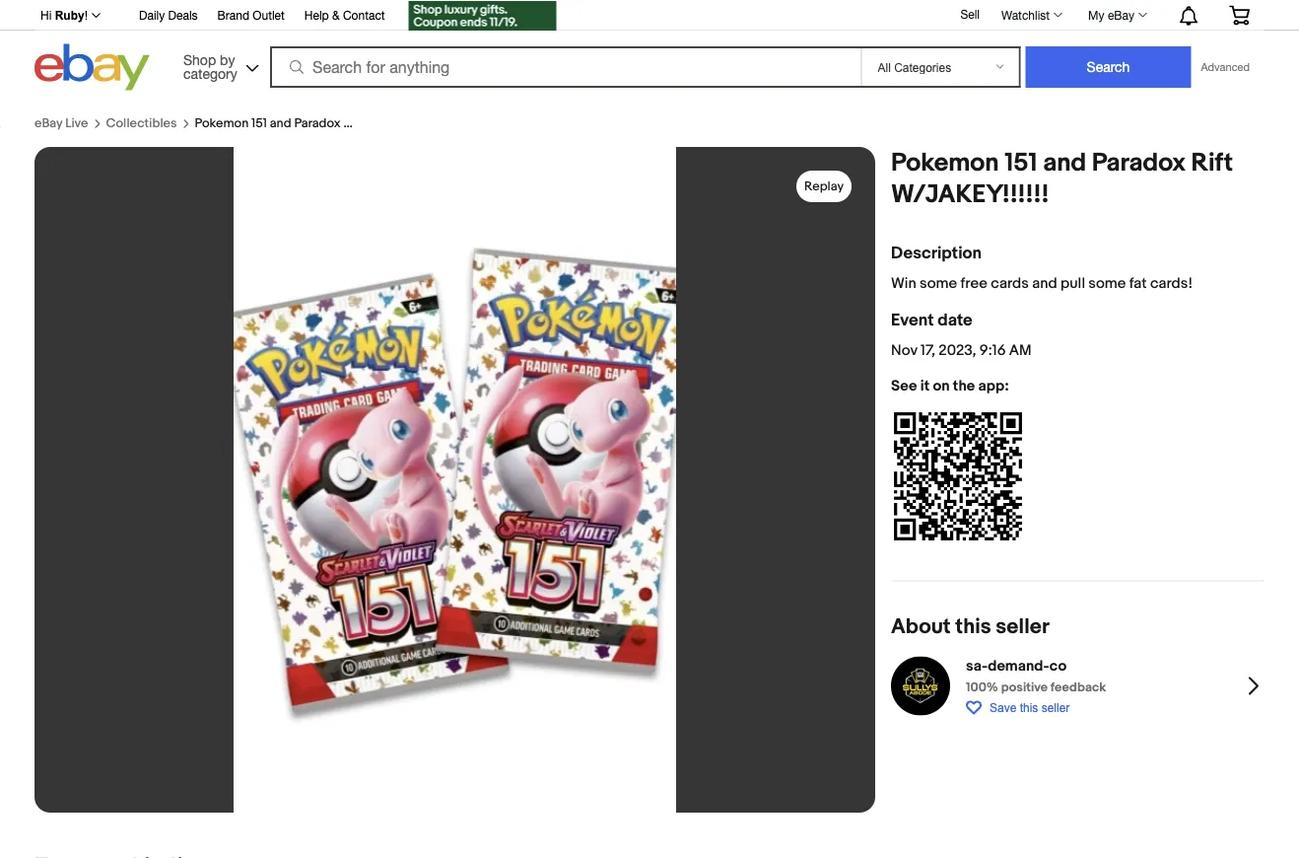 Task type: vqa. For each thing, say whether or not it's contained in the screenshot.
the Daily Deals
yes



Task type: locate. For each thing, give the bounding box(es) containing it.
1 horizontal spatial 151
[[1005, 147, 1038, 178]]

about
[[892, 614, 951, 640]]

help
[[305, 8, 329, 22]]

pokemon 151 and paradox rift w/jakey!!!!!!
[[195, 116, 445, 131], [892, 147, 1234, 210]]

outlet
[[253, 8, 285, 22]]

app:
[[979, 377, 1010, 395]]

151
[[252, 116, 267, 131], [1005, 147, 1038, 178]]

nov 17, 2023, 9:16 am
[[892, 341, 1032, 359]]

some left fat
[[1089, 274, 1127, 292]]

paradox
[[294, 116, 341, 131], [1093, 147, 1186, 178]]

1 horizontal spatial w/jakey!!!!!!
[[892, 179, 1050, 210]]

this
[[956, 614, 992, 640], [1020, 701, 1039, 714]]

0 vertical spatial rift
[[344, 116, 364, 131]]

pull
[[1061, 274, 1086, 292]]

pokemon down category
[[195, 116, 249, 131]]

seller
[[996, 614, 1050, 640], [1042, 701, 1070, 714]]

1 vertical spatial pokemon 151 and paradox rift w/jakey!!!!!!
[[892, 147, 1234, 210]]

qrcode image
[[892, 409, 1026, 543]]

ebay inside the account navigation
[[1108, 8, 1135, 22]]

shop by category button
[[175, 44, 263, 86]]

!
[[84, 9, 88, 22]]

description
[[892, 243, 982, 264]]

2 some from the left
[[1089, 274, 1127, 292]]

1 vertical spatial this
[[1020, 701, 1039, 714]]

on
[[933, 377, 950, 395]]

0 horizontal spatial ebay
[[35, 116, 62, 131]]

none submit inside shop by category banner
[[1026, 46, 1192, 88]]

it
[[921, 377, 930, 395]]

1 vertical spatial 151
[[1005, 147, 1038, 178]]

0 horizontal spatial this
[[956, 614, 992, 640]]

Search for anything text field
[[273, 48, 857, 86]]

nov
[[892, 341, 918, 359]]

1 some from the left
[[920, 274, 958, 292]]

deals
[[168, 8, 198, 22]]

0 vertical spatial 151
[[252, 116, 267, 131]]

2 vertical spatial and
[[1033, 274, 1058, 292]]

seller inside sa-demand-co 100% positive feedback save this seller
[[1042, 701, 1070, 714]]

win
[[892, 274, 917, 292]]

and
[[270, 116, 291, 131], [1044, 147, 1087, 178], [1033, 274, 1058, 292]]

None submit
[[1026, 46, 1192, 88]]

fat
[[1130, 274, 1147, 292]]

daily deals link
[[139, 5, 198, 27]]

contact
[[343, 8, 385, 22]]

feedback
[[1051, 680, 1107, 695]]

0 horizontal spatial w/jakey!!!!!!
[[367, 116, 445, 131]]

1 horizontal spatial some
[[1089, 274, 1127, 292]]

some
[[920, 274, 958, 292], [1089, 274, 1127, 292]]

advanced
[[1202, 61, 1251, 73]]

by
[[220, 51, 235, 68]]

rift
[[344, 116, 364, 131], [1192, 147, 1234, 178]]

1 vertical spatial seller
[[1042, 701, 1070, 714]]

help & contact link
[[305, 5, 385, 27]]

0 vertical spatial ebay
[[1108, 8, 1135, 22]]

1 horizontal spatial pokemon 151 and paradox rift w/jakey!!!!!!
[[892, 147, 1234, 210]]

1 vertical spatial rift
[[1192, 147, 1234, 178]]

replay
[[805, 179, 844, 194]]

1 vertical spatial and
[[1044, 147, 1087, 178]]

ebay
[[1108, 8, 1135, 22], [35, 116, 62, 131]]

seller up demand-
[[996, 614, 1050, 640]]

pokemon up the description
[[892, 147, 1000, 178]]

save this seller button
[[966, 700, 1070, 716]]

0 horizontal spatial pokemon
[[195, 116, 249, 131]]

pokemon 151 and paradox rift w/jakey!!!!!! link
[[195, 116, 445, 131]]

cards!
[[1151, 274, 1193, 292]]

co
[[1050, 657, 1067, 675]]

1 horizontal spatial rift
[[1192, 147, 1234, 178]]

brand outlet
[[218, 8, 285, 22]]

0 horizontal spatial 151
[[252, 116, 267, 131]]

save
[[990, 701, 1017, 714]]

w/jakey!!!!!!
[[367, 116, 445, 131], [892, 179, 1050, 210]]

watchlist
[[1002, 8, 1050, 22]]

1 horizontal spatial this
[[1020, 701, 1039, 714]]

collectibles link
[[106, 116, 177, 131]]

this up sa-
[[956, 614, 992, 640]]

ebay left live
[[35, 116, 62, 131]]

100%
[[966, 680, 999, 695]]

1 horizontal spatial paradox
[[1093, 147, 1186, 178]]

0 horizontal spatial pokemon 151 and paradox rift w/jakey!!!!!!
[[195, 116, 445, 131]]

brand outlet link
[[218, 5, 285, 27]]

this down positive
[[1020, 701, 1039, 714]]

0 vertical spatial paradox
[[294, 116, 341, 131]]

get the coupon image
[[409, 1, 557, 31]]

and inside the pokemon 151 and paradox rift w/jakey!!!!!!
[[1044, 147, 1087, 178]]

1 horizontal spatial ebay
[[1108, 8, 1135, 22]]

pokemon
[[195, 116, 249, 131], [892, 147, 1000, 178]]

brand
[[218, 8, 250, 22]]

ruby
[[55, 9, 84, 22]]

0 horizontal spatial some
[[920, 274, 958, 292]]

account navigation
[[30, 0, 1265, 33]]

seller down feedback
[[1042, 701, 1070, 714]]

1 vertical spatial w/jakey!!!!!!
[[892, 179, 1050, 210]]

1 vertical spatial paradox
[[1093, 147, 1186, 178]]

ebay right my at the right of page
[[1108, 8, 1135, 22]]

event date
[[892, 310, 973, 331]]

some down the description
[[920, 274, 958, 292]]

1 vertical spatial pokemon
[[892, 147, 1000, 178]]

2023,
[[939, 341, 977, 359]]



Task type: describe. For each thing, give the bounding box(es) containing it.
sell link
[[952, 7, 989, 21]]

1 vertical spatial ebay
[[35, 116, 62, 131]]

help & contact
[[305, 8, 385, 22]]

win some free cards and pull some fat cards!
[[892, 274, 1193, 292]]

9:16
[[980, 341, 1006, 359]]

151 inside the pokemon 151 and paradox rift w/jakey!!!!!!
[[1005, 147, 1038, 178]]

shop by category banner
[[30, 0, 1265, 115]]

my ebay link
[[1078, 3, 1157, 27]]

see it on the app:
[[892, 377, 1010, 395]]

collectibles
[[106, 116, 177, 131]]

0 vertical spatial pokemon 151 and paradox rift w/jakey!!!!!!
[[195, 116, 445, 131]]

free
[[961, 274, 988, 292]]

my
[[1089, 8, 1105, 22]]

the
[[954, 377, 976, 395]]

advanced link
[[1192, 47, 1260, 87]]

your shopping cart image
[[1229, 5, 1252, 25]]

0 vertical spatial and
[[270, 116, 291, 131]]

daily
[[139, 8, 165, 22]]

watchlist link
[[991, 3, 1072, 27]]

sa-
[[966, 657, 988, 675]]

see
[[892, 377, 918, 395]]

w/jakey!!!!!! inside the pokemon 151 and paradox rift w/jakey!!!!!!
[[892, 179, 1050, 210]]

live
[[65, 116, 88, 131]]

ebay live
[[35, 116, 88, 131]]

sell
[[961, 7, 980, 21]]

0 horizontal spatial rift
[[344, 116, 364, 131]]

cards
[[991, 274, 1029, 292]]

shop
[[183, 51, 216, 68]]

event
[[892, 310, 934, 331]]

17,
[[921, 341, 936, 359]]

0 vertical spatial this
[[956, 614, 992, 640]]

paradox inside the pokemon 151 and paradox rift w/jakey!!!!!!
[[1093, 147, 1186, 178]]

0 horizontal spatial paradox
[[294, 116, 341, 131]]

hi
[[40, 9, 52, 22]]

0 vertical spatial pokemon
[[195, 116, 249, 131]]

about this seller
[[892, 614, 1050, 640]]

shop by category
[[183, 51, 237, 81]]

sa demand co image
[[892, 656, 951, 716]]

my ebay
[[1089, 8, 1135, 22]]

demand-
[[988, 657, 1050, 675]]

ebay live link
[[35, 116, 88, 131]]

0 vertical spatial seller
[[996, 614, 1050, 640]]

hi ruby !
[[40, 9, 88, 22]]

sa-demand-co 100% positive feedback save this seller
[[966, 657, 1107, 714]]

this inside sa-demand-co 100% positive feedback save this seller
[[1020, 701, 1039, 714]]

positive
[[1002, 680, 1048, 695]]

daily deals
[[139, 8, 198, 22]]

&
[[332, 8, 340, 22]]

1 horizontal spatial pokemon
[[892, 147, 1000, 178]]

category
[[183, 65, 237, 81]]

date
[[938, 310, 973, 331]]

am
[[1010, 341, 1032, 359]]

0 vertical spatial w/jakey!!!!!!
[[367, 116, 445, 131]]



